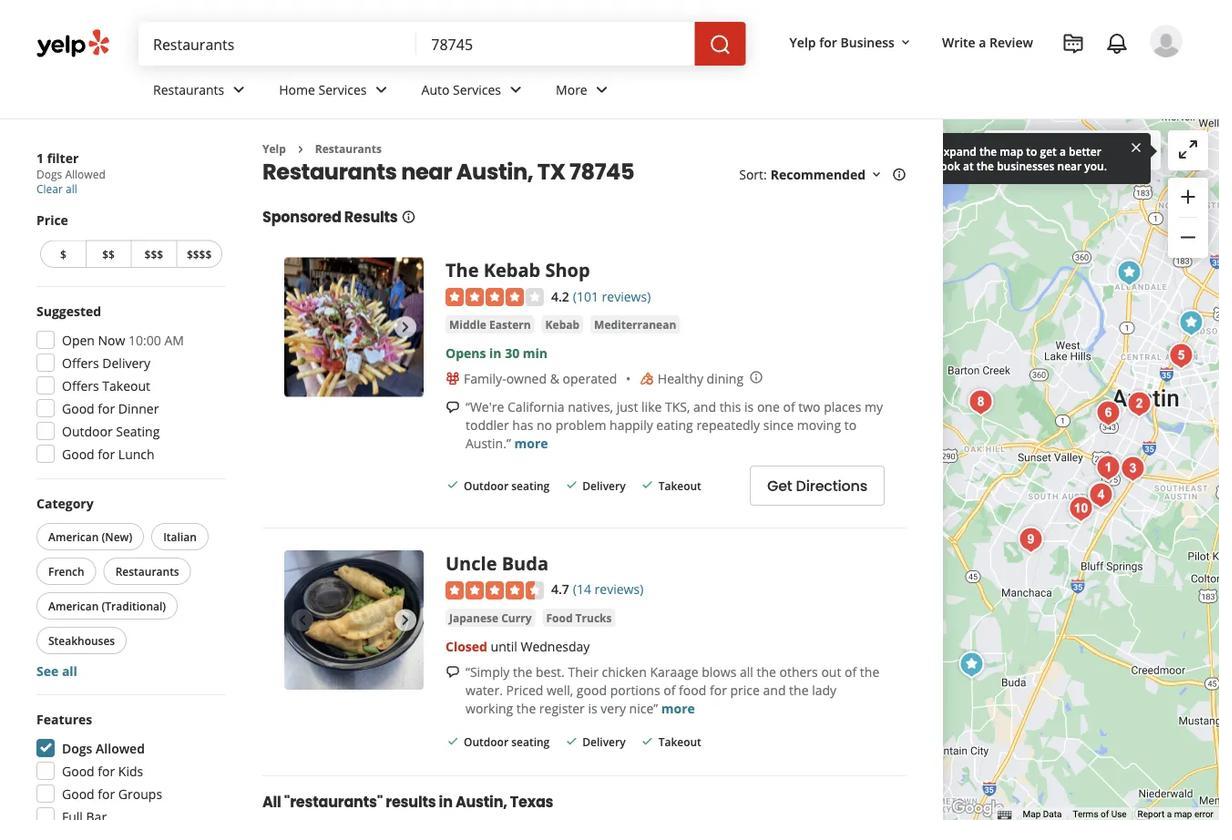 Task type: locate. For each thing, give the bounding box(es) containing it.
4 good from the top
[[62, 785, 94, 802]]

0 horizontal spatial near
[[401, 156, 452, 187]]

2 previous image from the top
[[292, 609, 313, 631]]

uncle buda link
[[446, 550, 549, 576]]

1
[[36, 149, 44, 166]]

sort:
[[739, 166, 767, 183]]

outdoor down 'austin."'
[[464, 478, 509, 493]]

24 chevron down v2 image right the auto services at the left
[[505, 79, 527, 101]]

1 good from the top
[[62, 400, 94, 417]]

outdoor inside group
[[62, 422, 113, 440]]

1 next image from the top
[[395, 316, 416, 338]]

0 vertical spatial seating
[[511, 478, 550, 493]]

reviews) right (14
[[595, 581, 644, 598]]

0 vertical spatial more
[[514, 434, 548, 452]]

home services link
[[264, 66, 407, 118]]

0 vertical spatial and
[[694, 398, 716, 415]]

0 vertical spatial previous image
[[292, 316, 313, 338]]

1 vertical spatial outdoor
[[464, 478, 509, 493]]

and left "this"
[[694, 398, 716, 415]]

japanese curry
[[449, 610, 532, 625]]

yelp for business button
[[782, 25, 920, 58]]

the kebab shop image
[[284, 257, 424, 397]]

0 vertical spatial offers
[[62, 354, 99, 371]]

2 next image from the top
[[395, 609, 416, 631]]

1 horizontal spatial more
[[661, 699, 695, 716]]

allowed
[[65, 167, 105, 182], [96, 739, 145, 757]]

2 24 chevron down v2 image from the left
[[370, 79, 392, 101]]

0 vertical spatial reviews)
[[602, 287, 651, 305]]

places
[[824, 398, 861, 415]]

american (traditional) button
[[36, 592, 178, 620]]

dogs down features
[[62, 739, 92, 757]]

none field up more
[[431, 34, 680, 54]]

delivery for 16 checkmark v2 icon below 16 speech v2 icon
[[583, 734, 626, 749]]

reviews)
[[602, 287, 651, 305], [595, 581, 644, 598]]

16 chevron down v2 image right business
[[898, 35, 913, 50]]

2 slideshow element from the top
[[284, 550, 424, 690]]

next image left japanese
[[395, 609, 416, 631]]

0 vertical spatial kebab
[[484, 257, 541, 282]]

1 vertical spatial seating
[[511, 734, 550, 749]]

1 horizontal spatial 16 checkmark v2 image
[[564, 734, 579, 749]]

good for good for lunch
[[62, 445, 94, 462]]

of inside "we're california natives, just like tks, and this is one of two places my toddler has no problem happily eating repeatedly since moving to austin."
[[783, 398, 795, 415]]

austin,
[[456, 156, 533, 187], [456, 792, 507, 812]]

in left 30
[[489, 344, 502, 361]]

None search field
[[139, 22, 750, 66]]

offers takeout
[[62, 377, 150, 394]]

a right get
[[1060, 144, 1066, 159]]

16 chevron down v2 image left 16 info v2 image
[[869, 167, 884, 182]]

16 checkmark v2 image
[[446, 478, 460, 492], [564, 734, 579, 749]]

of left use
[[1101, 809, 1109, 820]]

2 none field from the left
[[431, 34, 680, 54]]

uncle buda image
[[284, 550, 424, 690], [954, 647, 990, 683]]

0 vertical spatial a
[[979, 33, 986, 51]]

slideshow element for uncle
[[284, 550, 424, 690]]

in right results
[[439, 792, 453, 812]]

0 horizontal spatial more link
[[514, 434, 548, 452]]

buda
[[502, 550, 549, 576]]

japanese curry link
[[446, 608, 535, 627]]

1 vertical spatial reviews)
[[595, 581, 644, 598]]

1 vertical spatial a
[[1060, 144, 1066, 159]]

0 horizontal spatial to
[[844, 416, 857, 433]]

1 vertical spatial next image
[[395, 609, 416, 631]]

outdoor seating down 'austin."'
[[464, 478, 550, 493]]

map left get
[[1000, 144, 1024, 159]]

all inside "simply the best. their chicken karaage blows all the others out of the water. priced well, good portions of food for price and the lady working the register is very nice"
[[740, 663, 753, 680]]

mediterranean link
[[591, 315, 680, 334]]

others
[[780, 663, 818, 680]]

delivery down the very
[[583, 734, 626, 749]]

eastern
[[489, 317, 531, 332]]

delivery down the 'problem'
[[583, 478, 626, 493]]

1 slideshow element from the top
[[284, 257, 424, 397]]

16 checkmark v2 image down nice"
[[640, 734, 655, 749]]

0 horizontal spatial none field
[[153, 34, 402, 54]]

is inside "we're california natives, just like tks, and this is one of two places my toddler has no problem happily eating repeatedly since moving to austin."
[[745, 398, 754, 415]]

(101
[[573, 287, 599, 305]]

0 vertical spatial allowed
[[65, 167, 105, 182]]

0 vertical spatial american
[[48, 529, 99, 544]]

restaurants link
[[139, 66, 264, 118], [315, 141, 382, 156]]

services
[[319, 81, 367, 98], [453, 81, 501, 98]]

1 vertical spatial allowed
[[96, 739, 145, 757]]

16 checkmark v2 image for delivery
[[564, 734, 579, 749]]

outdoor for 16 checkmark v2 image associated with outdoor seating
[[464, 478, 509, 493]]

2 horizontal spatial a
[[1167, 809, 1172, 820]]

1 vertical spatial slideshow element
[[284, 550, 424, 690]]

1 horizontal spatial and
[[763, 681, 786, 698]]

0 horizontal spatial and
[[694, 398, 716, 415]]

0 vertical spatial in
[[489, 344, 502, 361]]

next image for the
[[395, 316, 416, 338]]

business categories element
[[139, 66, 1183, 118]]

kebab down 4.2
[[545, 317, 580, 332]]

24 chevron down v2 image inside home services link
[[370, 79, 392, 101]]

kebab up 4.2 star rating image
[[484, 257, 541, 282]]

mediterranean button
[[591, 315, 680, 334]]

0 vertical spatial restaurants link
[[139, 66, 264, 118]]

yelp left 16 chevron right v2 image
[[262, 141, 286, 156]]

restaurants inside 'button'
[[115, 564, 179, 579]]

24 chevron down v2 image right more
[[591, 79, 613, 101]]

map right as
[[1081, 142, 1107, 159]]

more for problem
[[514, 434, 548, 452]]

the
[[980, 144, 997, 159], [977, 158, 994, 173], [513, 663, 532, 680], [757, 663, 776, 680], [860, 663, 880, 680], [789, 681, 809, 698], [517, 699, 536, 716]]

you.
[[1085, 158, 1107, 173]]

seating down register
[[511, 734, 550, 749]]

american down category
[[48, 529, 99, 544]]

american down french button at bottom left
[[48, 598, 99, 613]]

restaurants near austin, tx 78745
[[262, 156, 634, 187]]

1 horizontal spatial map
[[1081, 142, 1107, 159]]

takeout up dinner at the left
[[102, 377, 150, 394]]

(14 reviews)
[[573, 581, 644, 598]]

for for business
[[819, 33, 837, 51]]

to inside "we're california natives, just like tks, and this is one of two places my toddler has no problem happily eating repeatedly since moving to austin."
[[844, 416, 857, 433]]

0 vertical spatial is
[[745, 398, 754, 415]]

0 vertical spatial more link
[[514, 434, 548, 452]]

16 info v2 image
[[401, 209, 416, 224]]

1 horizontal spatial is
[[745, 398, 754, 415]]

write a review
[[942, 33, 1033, 51]]

kids
[[118, 762, 143, 780]]

1 vertical spatial more link
[[661, 699, 695, 716]]

$$$$
[[187, 246, 212, 262]]

0 horizontal spatial more
[[514, 434, 548, 452]]

0 horizontal spatial in
[[439, 792, 453, 812]]

good down the outdoor seating
[[62, 445, 94, 462]]

for down good for kids
[[98, 785, 115, 802]]

good for good for kids
[[62, 762, 94, 780]]

delivery down open now 10:00 am
[[102, 354, 150, 371]]

next image for uncle
[[395, 609, 416, 631]]

1 offers from the top
[[62, 354, 99, 371]]

1 seating from the top
[[511, 478, 550, 493]]

more
[[556, 81, 587, 98]]

none field up home
[[153, 34, 402, 54]]

more down has
[[514, 434, 548, 452]]

services right home
[[319, 81, 367, 98]]

outdoor for 16 checkmark v2 icon below 16 speech v2 icon
[[464, 734, 509, 749]]

for for lunch
[[98, 445, 115, 462]]

review
[[990, 33, 1033, 51]]

2 offers from the top
[[62, 377, 99, 394]]

0 vertical spatial austin,
[[456, 156, 533, 187]]

for down offers takeout
[[98, 400, 115, 417]]

mediterranean
[[594, 317, 676, 332]]

16 checkmark v2 image down 16 speech v2 image
[[446, 478, 460, 492]]

ovenbird image
[[1082, 476, 1119, 513]]

their
[[568, 663, 599, 680]]

16 speech v2 image
[[446, 400, 460, 415]]

0 horizontal spatial 16 checkmark v2 image
[[446, 478, 460, 492]]

yelp for yelp link
[[262, 141, 286, 156]]

near up 16 info v2 icon
[[401, 156, 452, 187]]

food trucks
[[546, 610, 612, 625]]

services right the auto
[[453, 81, 501, 98]]

previous image for the kebab shop
[[292, 316, 313, 338]]

for left business
[[819, 33, 837, 51]]

outdoor seating down working
[[464, 734, 550, 749]]

the kebab shop image
[[1173, 305, 1210, 341]]

good down good for kids
[[62, 785, 94, 802]]

loro image
[[1090, 395, 1127, 431]]

a inside write a review link
[[979, 33, 986, 51]]

2 vertical spatial outdoor
[[464, 734, 509, 749]]

1 vertical spatial to
[[844, 416, 857, 433]]

16 chevron down v2 image
[[898, 35, 913, 50], [869, 167, 884, 182]]

report
[[1138, 809, 1165, 820]]

map for moves
[[1081, 142, 1107, 159]]

for down dogs allowed
[[98, 762, 115, 780]]

30
[[505, 344, 520, 361]]

toddler
[[466, 416, 509, 433]]

1 vertical spatial in
[[439, 792, 453, 812]]

takeout down eating
[[658, 478, 702, 493]]

previous image for uncle buda
[[292, 609, 313, 631]]

italian
[[163, 529, 197, 544]]

american for american (new)
[[48, 529, 99, 544]]

allowed up kids
[[96, 739, 145, 757]]

slideshow element for the
[[284, 257, 424, 397]]

kebab inside button
[[545, 317, 580, 332]]

of
[[783, 398, 795, 415], [845, 663, 857, 680], [664, 681, 676, 698], [1101, 809, 1109, 820]]

1 24 chevron down v2 image from the left
[[228, 79, 250, 101]]

$$$ button
[[131, 240, 176, 268]]

24 chevron down v2 image left home
[[228, 79, 250, 101]]

kebab
[[484, 257, 541, 282], [545, 317, 580, 332]]

hideaway kitchen & bar image
[[1115, 451, 1151, 487]]

1 horizontal spatial to
[[1026, 144, 1037, 159]]

3 24 chevron down v2 image from the left
[[505, 79, 527, 101]]

karaage
[[650, 663, 699, 680]]

to left get
[[1026, 144, 1037, 159]]

0 vertical spatial slideshow element
[[284, 257, 424, 397]]

of left two
[[783, 398, 795, 415]]

1 vertical spatial more
[[661, 699, 695, 716]]

1 horizontal spatial kebab
[[545, 317, 580, 332]]

outdoor down working
[[464, 734, 509, 749]]

1 previous image from the top
[[292, 316, 313, 338]]

healthy dining
[[658, 370, 744, 387]]

1 american from the top
[[48, 529, 99, 544]]

0 horizontal spatial map
[[1000, 144, 1024, 159]]

yelp inside button
[[790, 33, 816, 51]]

for inside button
[[819, 33, 837, 51]]

a right 'report'
[[1167, 809, 1172, 820]]

0 horizontal spatial is
[[588, 699, 598, 716]]

1 horizontal spatial a
[[1060, 144, 1066, 159]]

16 checkmark v2 image
[[564, 478, 579, 492], [640, 478, 655, 492], [446, 734, 460, 749], [640, 734, 655, 749]]

Near text field
[[431, 34, 680, 54]]

dogs allowed
[[62, 739, 145, 757]]

dogs down 1
[[36, 167, 62, 182]]

all inside '1 filter dogs allowed clear all'
[[66, 181, 77, 196]]

a for report
[[1167, 809, 1172, 820]]

american (new) button
[[36, 523, 144, 550]]

1 vertical spatial dogs
[[62, 739, 92, 757]]

16 chevron down v2 image inside yelp for business button
[[898, 35, 913, 50]]

good down offers takeout
[[62, 400, 94, 417]]

register
[[539, 699, 585, 716]]

1 horizontal spatial yelp
[[790, 33, 816, 51]]

good for good for groups
[[62, 785, 94, 802]]

map for to
[[1000, 144, 1024, 159]]

0 vertical spatial 16 checkmark v2 image
[[446, 478, 460, 492]]

all right clear
[[66, 181, 77, 196]]

near right get
[[1058, 158, 1082, 173]]

map region
[[924, 119, 1219, 820]]

yelp left business
[[790, 33, 816, 51]]

1 horizontal spatial restaurants link
[[315, 141, 382, 156]]

1 horizontal spatial 16 chevron down v2 image
[[898, 35, 913, 50]]

1 horizontal spatial near
[[1058, 158, 1082, 173]]

map inside expand the map to get a better look at the businesses near you.
[[1000, 144, 1024, 159]]

1 vertical spatial is
[[588, 699, 598, 716]]

0 horizontal spatial 16 chevron down v2 image
[[869, 167, 884, 182]]

0 vertical spatial outdoor seating
[[464, 478, 550, 493]]

1 vertical spatial outdoor seating
[[464, 734, 550, 749]]

map left error
[[1174, 809, 1192, 820]]

get
[[1040, 144, 1057, 159]]

get directions link
[[750, 466, 885, 506]]

as
[[1064, 142, 1077, 159]]

good down dogs allowed
[[62, 762, 94, 780]]

more link down has
[[514, 434, 548, 452]]

None field
[[153, 34, 402, 54], [431, 34, 680, 54]]

kebab button
[[542, 315, 583, 334]]

offers down 'open'
[[62, 354, 99, 371]]

slideshow element
[[284, 257, 424, 397], [284, 550, 424, 690]]

3 good from the top
[[62, 762, 94, 780]]

takeout down "simply the best. their chicken karaage blows all the others out of the water. priced well, good portions of food for price and the lady working the register is very nice"
[[658, 734, 702, 749]]

24 chevron down v2 image inside more link
[[591, 79, 613, 101]]

0 vertical spatial yelp
[[790, 33, 816, 51]]

none field find
[[153, 34, 402, 54]]

allowed down filter on the left
[[65, 167, 105, 182]]

1 horizontal spatial services
[[453, 81, 501, 98]]

offers down offers delivery
[[62, 377, 99, 394]]

more link for portions
[[661, 699, 695, 716]]

austin, left 'texas'
[[456, 792, 507, 812]]

more link for problem
[[514, 434, 548, 452]]

24 chevron down v2 image for auto services
[[505, 79, 527, 101]]

16 checkmark v2 image down 16 speech v2 icon
[[446, 734, 460, 749]]

0 vertical spatial outdoor
[[62, 422, 113, 440]]

sponsored results
[[262, 207, 398, 227]]

aba - austin image
[[1121, 386, 1158, 422]]

and right 'price'
[[763, 681, 786, 698]]

good for good for dinner
[[62, 400, 94, 417]]

out
[[821, 663, 841, 680]]

american for american (traditional)
[[48, 598, 99, 613]]

zuzu handmade mexican food image
[[1111, 255, 1148, 291]]

1 horizontal spatial more link
[[661, 699, 695, 716]]

16 chevron down v2 image inside recommended dropdown button
[[869, 167, 884, 182]]

group
[[1168, 178, 1208, 258], [31, 302, 226, 468], [33, 494, 226, 680], [31, 710, 226, 820]]

the
[[446, 257, 479, 282]]

2 vertical spatial takeout
[[658, 734, 702, 749]]

auto
[[421, 81, 450, 98]]

map data button
[[1023, 808, 1062, 820]]

reviews) inside (14 reviews) link
[[595, 581, 644, 598]]

1 vertical spatial previous image
[[292, 609, 313, 631]]

outdoor
[[62, 422, 113, 440], [464, 478, 509, 493], [464, 734, 509, 749]]

more down food
[[661, 699, 695, 716]]

terms of use link
[[1073, 809, 1127, 820]]

16 speech v2 image
[[446, 665, 460, 679]]

zoom in image
[[1177, 186, 1199, 208]]

more
[[514, 434, 548, 452], [661, 699, 695, 716]]

0 vertical spatial next image
[[395, 316, 416, 338]]

offers
[[62, 354, 99, 371], [62, 377, 99, 394]]

16 chevron right v2 image
[[293, 142, 308, 157]]

1 none field from the left
[[153, 34, 402, 54]]

1 vertical spatial american
[[48, 598, 99, 613]]

1 vertical spatial 16 checkmark v2 image
[[564, 734, 579, 749]]

0 vertical spatial dogs
[[36, 167, 62, 182]]

0 vertical spatial takeout
[[102, 377, 150, 394]]

is right "this"
[[745, 398, 754, 415]]

good for lunch
[[62, 445, 155, 462]]

seating
[[116, 422, 160, 440]]

0 horizontal spatial yelp
[[262, 141, 286, 156]]

businesses
[[997, 158, 1055, 173]]

1 vertical spatial 16 chevron down v2 image
[[869, 167, 884, 182]]

seating down has
[[511, 478, 550, 493]]

1 vertical spatial yelp
[[262, 141, 286, 156]]

my
[[865, 398, 883, 415]]

yelp
[[790, 33, 816, 51], [262, 141, 286, 156]]

next image left middle
[[395, 316, 416, 338]]

0 horizontal spatial a
[[979, 33, 986, 51]]

reviews) up mediterranean on the top
[[602, 287, 651, 305]]

home services
[[279, 81, 367, 98]]

24 chevron down v2 image inside auto services link
[[505, 79, 527, 101]]

0 vertical spatial to
[[1026, 144, 1037, 159]]

previous image
[[292, 316, 313, 338], [292, 609, 313, 631]]

"simply
[[466, 663, 510, 680]]

24 chevron down v2 image left the auto
[[370, 79, 392, 101]]

delivery for 16 checkmark v2 image associated with outdoor seating
[[583, 478, 626, 493]]

food trucks link
[[543, 608, 616, 627]]

is down good
[[588, 699, 598, 716]]

for for kids
[[98, 762, 115, 780]]

2 vertical spatial delivery
[[583, 734, 626, 749]]

restaurants link right 16 chevron right v2 image
[[315, 141, 382, 156]]

all
[[262, 792, 281, 812]]

24 chevron down v2 image
[[228, 79, 250, 101], [370, 79, 392, 101], [505, 79, 527, 101], [591, 79, 613, 101]]

2 vertical spatial a
[[1167, 809, 1172, 820]]

1 horizontal spatial none field
[[431, 34, 680, 54]]

austin, left tx
[[456, 156, 533, 187]]

for down the outdoor seating
[[98, 445, 115, 462]]

outdoor seating for 16 checkmark v2 image associated with outdoor seating
[[464, 478, 550, 493]]

24 chevron down v2 image for restaurants
[[228, 79, 250, 101]]

outdoor seating for 16 checkmark v2 icon below 16 speech v2 icon
[[464, 734, 550, 749]]

0 vertical spatial delivery
[[102, 354, 150, 371]]

2 services from the left
[[453, 81, 501, 98]]

to down the places
[[844, 416, 857, 433]]

2 outdoor seating from the top
[[464, 734, 550, 749]]

2 american from the top
[[48, 598, 99, 613]]

restaurants link down find 'field'
[[139, 66, 264, 118]]

1 vertical spatial delivery
[[583, 478, 626, 493]]

vic & al's image
[[1163, 338, 1200, 374]]

artipasta image
[[1063, 491, 1099, 527]]

error
[[1195, 809, 1214, 820]]

a right write
[[979, 33, 986, 51]]

good
[[577, 681, 607, 698]]

0 vertical spatial 16 chevron down v2 image
[[898, 35, 913, 50]]

yelp for yelp for business
[[790, 33, 816, 51]]

0 horizontal spatial services
[[319, 81, 367, 98]]

2 good from the top
[[62, 445, 94, 462]]

"simply the best. their chicken karaage blows all the others out of the water. priced well, good portions of food for price and the lady working the register is very nice"
[[466, 663, 880, 716]]

home
[[279, 81, 315, 98]]

all up 'price'
[[740, 663, 753, 680]]

more link down food
[[661, 699, 695, 716]]

for down blows
[[710, 681, 727, 698]]

the git out image
[[1090, 450, 1127, 486]]

1 services from the left
[[319, 81, 367, 98]]

1 outdoor seating from the top
[[464, 478, 550, 493]]

allowed inside '1 filter dogs allowed clear all'
[[65, 167, 105, 182]]

search as map moves
[[1021, 142, 1150, 159]]

1 vertical spatial offers
[[62, 377, 99, 394]]

directions
[[796, 476, 868, 496]]

reviews) inside (101 reviews) link
[[602, 287, 651, 305]]

next image
[[395, 316, 416, 338], [395, 609, 416, 631]]

2 horizontal spatial map
[[1174, 809, 1192, 820]]

outdoor up good for lunch
[[62, 422, 113, 440]]

"we're california natives, just like tks, and this is one of two places my toddler has no problem happily eating repeatedly since moving to austin."
[[466, 398, 883, 452]]

info icon image
[[749, 370, 764, 385], [749, 370, 764, 385]]

1 vertical spatial kebab
[[545, 317, 580, 332]]

1 vertical spatial and
[[763, 681, 786, 698]]

4 24 chevron down v2 image from the left
[[591, 79, 613, 101]]

group containing category
[[33, 494, 226, 680]]

one
[[757, 398, 780, 415]]

16 checkmark v2 image down register
[[564, 734, 579, 749]]



Task type: vqa. For each thing, say whether or not it's contained in the screenshot.
External Applications link
no



Task type: describe. For each thing, give the bounding box(es) containing it.
suggested
[[36, 302, 101, 319]]

16 checkmark v2 image down the 'problem'
[[564, 478, 579, 492]]

family-
[[464, 370, 506, 387]]

0 horizontal spatial uncle buda image
[[284, 550, 424, 690]]

notifications image
[[1106, 33, 1128, 55]]

la popular - austin image
[[963, 384, 999, 421]]

auto services link
[[407, 66, 541, 118]]

outdoor seating
[[62, 422, 160, 440]]

until
[[491, 637, 517, 655]]

more link
[[541, 66, 628, 118]]

report a map error link
[[1138, 809, 1214, 820]]

min
[[523, 344, 548, 361]]

open now 10:00 am
[[62, 331, 184, 349]]

offers delivery
[[62, 354, 150, 371]]

eating
[[656, 416, 693, 433]]

16 healthy dining v2 image
[[640, 371, 654, 386]]

10:00
[[129, 331, 161, 349]]

two
[[799, 398, 821, 415]]

owned
[[506, 370, 547, 387]]

0 horizontal spatial restaurants link
[[139, 66, 264, 118]]

problem
[[556, 416, 606, 433]]

$$$$ button
[[176, 240, 222, 268]]

see all button
[[36, 662, 77, 679]]

keyboard shortcuts image
[[997, 811, 1012, 820]]

group containing suggested
[[31, 302, 226, 468]]

more for portions
[[661, 699, 695, 716]]

1 vertical spatial takeout
[[658, 478, 702, 493]]

and inside "simply the best. their chicken karaage blows all the others out of the water. priced well, good portions of food for price and the lady working the register is very nice"
[[763, 681, 786, 698]]

good for dinner
[[62, 400, 159, 417]]

of down karaage
[[664, 681, 676, 698]]

restaurants inside business categories "element"
[[153, 81, 224, 98]]

user actions element
[[775, 23, 1208, 135]]

dogs inside group
[[62, 739, 92, 757]]

food
[[679, 681, 707, 698]]

expand map image
[[1177, 138, 1199, 160]]

japanese
[[449, 610, 499, 625]]

4.7 star rating image
[[446, 581, 544, 599]]

delivery inside group
[[102, 354, 150, 371]]

16 info v2 image
[[892, 167, 907, 182]]

repeatedly
[[697, 416, 760, 433]]

middle eastern
[[449, 317, 531, 332]]

map for error
[[1174, 809, 1192, 820]]

near inside expand the map to get a better look at the businesses near you.
[[1058, 158, 1082, 173]]

opens
[[446, 344, 486, 361]]

offers for offers delivery
[[62, 354, 99, 371]]

16 checkmark v2 image for outdoor seating
[[446, 478, 460, 492]]

has
[[512, 416, 533, 433]]

see
[[36, 662, 59, 679]]

middle eastern link
[[446, 315, 535, 334]]

just
[[617, 398, 638, 415]]

portions
[[610, 681, 660, 698]]

japanese curry button
[[446, 608, 535, 627]]

&
[[550, 370, 559, 387]]

get directions
[[767, 476, 868, 496]]

16 chevron down v2 image for recommended
[[869, 167, 884, 182]]

for inside "simply the best. their chicken karaage blows all the others out of the water. priced well, good portions of food for price and the lady working the register is very nice"
[[710, 681, 727, 698]]

steakhouses button
[[36, 627, 127, 654]]

dogs inside '1 filter dogs allowed clear all'
[[36, 167, 62, 182]]

projects image
[[1063, 33, 1084, 55]]

78745
[[570, 156, 634, 187]]

steakhouses
[[48, 633, 115, 648]]

all right see
[[62, 662, 77, 679]]

is inside "simply the best. their chicken karaage blows all the others out of the water. priced well, good portions of food for price and the lady working the register is very nice"
[[588, 699, 598, 716]]

4.2 star rating image
[[446, 288, 544, 306]]

$
[[60, 246, 66, 262]]

offers for offers takeout
[[62, 377, 99, 394]]

am
[[164, 331, 184, 349]]

tks,
[[665, 398, 690, 415]]

a inside expand the map to get a better look at the businesses near you.
[[1060, 144, 1066, 159]]

good for kids
[[62, 762, 143, 780]]

4.2 link
[[551, 286, 569, 305]]

(14
[[573, 581, 591, 598]]

24 chevron down v2 image for home services
[[370, 79, 392, 101]]

map data
[[1023, 809, 1062, 820]]

groups
[[118, 785, 162, 802]]

for for groups
[[98, 785, 115, 802]]

data
[[1043, 809, 1062, 820]]

ruby a. image
[[1150, 25, 1183, 57]]

0 horizontal spatial kebab
[[484, 257, 541, 282]]

reviews) for the kebab shop
[[602, 287, 651, 305]]

food
[[546, 610, 573, 625]]

happily
[[610, 416, 653, 433]]

1 vertical spatial restaurants link
[[315, 141, 382, 156]]

zoom out image
[[1177, 226, 1199, 248]]

american (traditional)
[[48, 598, 166, 613]]

close image
[[1129, 139, 1144, 155]]

the little darlin' image
[[1083, 477, 1120, 513]]

24 chevron down v2 image for more
[[591, 79, 613, 101]]

search image
[[709, 34, 731, 56]]

1 horizontal spatial in
[[489, 344, 502, 361]]

to inside expand the map to get a better look at the businesses near you.
[[1026, 144, 1037, 159]]

$$
[[102, 246, 115, 262]]

1 horizontal spatial uncle buda image
[[954, 647, 990, 683]]

price group
[[36, 211, 226, 272]]

terms of use
[[1073, 809, 1127, 820]]

since
[[763, 416, 794, 433]]

16 family owned v2 image
[[446, 371, 460, 386]]

and inside "we're california natives, just like tks, and this is one of two places my toddler has no problem happily eating repeatedly since moving to austin."
[[694, 398, 716, 415]]

clear all link
[[36, 181, 77, 196]]

recommended button
[[771, 166, 884, 183]]

a for write
[[979, 33, 986, 51]]

for for dinner
[[98, 400, 115, 417]]

blows
[[702, 663, 737, 680]]

2 seating from the top
[[511, 734, 550, 749]]

google image
[[948, 796, 1008, 820]]

see all
[[36, 662, 77, 679]]

Find text field
[[153, 34, 402, 54]]

1 filter dogs allowed clear all
[[36, 149, 105, 196]]

search
[[1021, 142, 1061, 159]]

trucks
[[576, 610, 612, 625]]

curry
[[501, 610, 532, 625]]

"restaurants"
[[284, 792, 383, 812]]

dinner
[[118, 400, 159, 417]]

1 vertical spatial austin,
[[456, 792, 507, 812]]

moving
[[797, 416, 841, 433]]

reviews) for uncle buda
[[595, 581, 644, 598]]

16 checkmark v2 image down happily
[[640, 478, 655, 492]]

texas
[[510, 792, 553, 812]]

report a map error
[[1138, 809, 1214, 820]]

services for auto services
[[453, 81, 501, 98]]

lunch
[[118, 445, 155, 462]]

the kebab shop
[[446, 257, 590, 282]]

sponsored
[[262, 207, 341, 227]]

filter
[[47, 149, 79, 166]]

the hive image
[[1013, 522, 1049, 558]]

group containing features
[[31, 710, 226, 820]]

priced
[[506, 681, 543, 698]]

of right the out
[[845, 663, 857, 680]]

none field near
[[431, 34, 680, 54]]

expand the map to get a better look at the businesses near you. tooltip
[[923, 133, 1151, 184]]

the kebab shop link
[[446, 257, 590, 282]]

price
[[36, 211, 68, 229]]

open
[[62, 331, 95, 349]]

operated
[[563, 370, 617, 387]]

takeout inside group
[[102, 377, 150, 394]]

4.2
[[551, 287, 569, 305]]

services for home services
[[319, 81, 367, 98]]

$$$
[[145, 246, 163, 262]]

very
[[601, 699, 626, 716]]

family-owned & operated
[[464, 370, 617, 387]]

16 chevron down v2 image for yelp for business
[[898, 35, 913, 50]]

map
[[1023, 809, 1041, 820]]

recommended
[[771, 166, 866, 183]]

healthy
[[658, 370, 703, 387]]

clear
[[36, 181, 63, 196]]

(101 reviews)
[[573, 287, 651, 305]]

dining
[[707, 370, 744, 387]]



